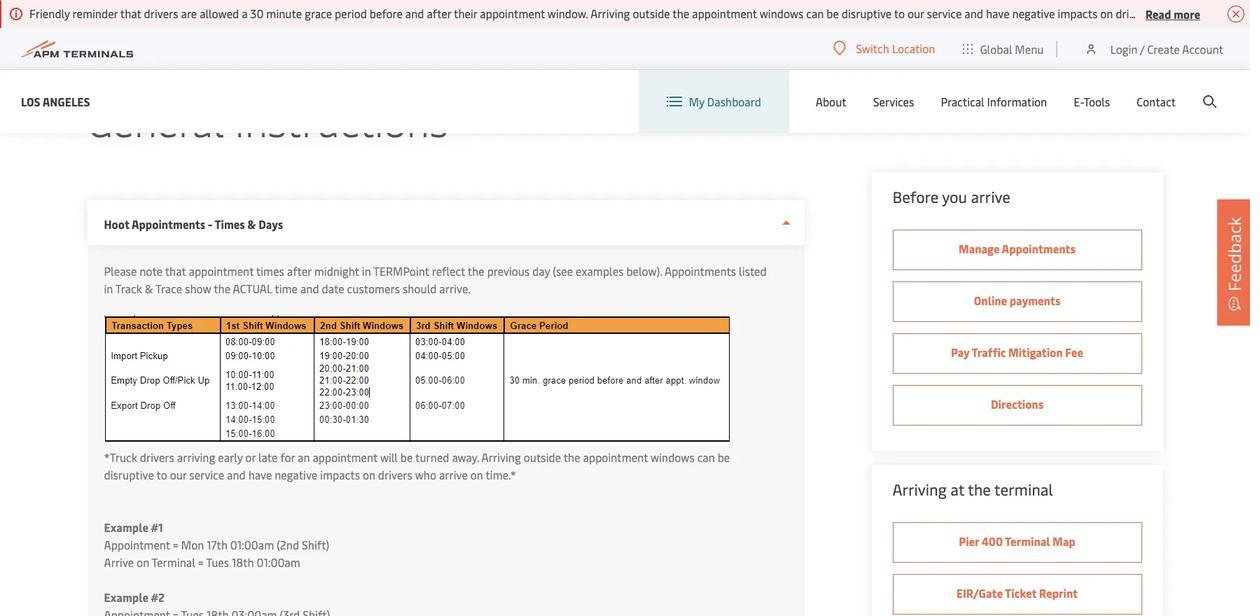 Task type: vqa. For each thing, say whether or not it's contained in the screenshot.
Arriving to the middle
yes



Task type: describe. For each thing, give the bounding box(es) containing it.
time.*
[[486, 467, 516, 483]]

0 vertical spatial 01:00am
[[230, 538, 274, 553]]

or
[[246, 450, 256, 465]]

read
[[1146, 6, 1172, 21]]

example #2
[[104, 590, 165, 605]]

pay traffic mitigation fee link
[[893, 334, 1143, 374]]

feedback button
[[1218, 200, 1251, 326]]

1 vertical spatial instructions
[[235, 93, 448, 148]]

manage appointments
[[959, 241, 1076, 256]]

late
[[259, 450, 278, 465]]

1 horizontal spatial service
[[928, 6, 962, 21]]

e-tools
[[1074, 94, 1111, 109]]

0 horizontal spatial in
[[104, 281, 113, 296]]

menu
[[1016, 41, 1044, 56]]

e-
[[1074, 94, 1084, 109]]

reflect
[[432, 263, 465, 279]]

0 vertical spatial =
[[173, 538, 179, 553]]

at
[[951, 479, 965, 500]]

actual
[[233, 281, 272, 296]]

contact
[[1137, 94, 1177, 109]]

away.
[[452, 450, 479, 465]]

appointments for hoot
[[132, 217, 205, 232]]

drivers up login
[[1116, 6, 1151, 21]]

0 vertical spatial arrive
[[1177, 6, 1206, 21]]

example #1 appointment = mon 17th 01:00am (2nd shift) arrive on terminal = tues 18th 01:00am
[[104, 520, 330, 570]]

practical
[[941, 94, 985, 109]]

2 horizontal spatial be
[[827, 6, 839, 21]]

0 vertical spatial after
[[427, 6, 452, 21]]

create
[[1148, 41, 1181, 56]]

for
[[281, 450, 295, 465]]

disruptive inside *truck drivers arriving early or late for an appointment will be turned away. arriving outside the appointment windows can be disruptive to our service and have negative impacts on drivers who arrive on time.*
[[104, 467, 154, 483]]

my dashboard
[[689, 94, 762, 109]]

are
[[181, 6, 197, 21]]

fee
[[1066, 345, 1084, 360]]

*truck
[[104, 450, 137, 465]]

examples
[[576, 263, 624, 279]]

turned
[[416, 450, 450, 465]]

customers
[[347, 281, 400, 296]]

my
[[689, 94, 705, 109]]

arrive inside *truck drivers arriving early or late for an appointment will be turned away. arriving outside the appointment windows can be disruptive to our service and have negative impacts on drivers who arrive on time.*
[[439, 467, 468, 483]]

windows inside *truck drivers arriving early or late for an appointment will be turned away. arriving outside the appointment windows can be disruptive to our service and have negative impacts on drivers who arrive on time.*
[[651, 450, 695, 465]]

0 vertical spatial negative
[[1013, 6, 1056, 21]]

account
[[1183, 41, 1224, 56]]

1 vertical spatial los angeles link
[[21, 93, 90, 110]]

0 vertical spatial outside
[[633, 6, 671, 21]]

read more button
[[1146, 5, 1201, 22]]

who inside *truck drivers arriving early or late for an appointment will be turned away. arriving outside the appointment windows can be disruptive to our service and have negative impacts on drivers who arrive on time.*
[[415, 467, 437, 483]]

an
[[298, 450, 310, 465]]

230703 image
[[104, 315, 730, 445]]

please
[[104, 263, 137, 279]]

appointment
[[104, 538, 170, 553]]

manage appointments link
[[893, 230, 1143, 271]]

termpoint
[[374, 263, 430, 279]]

location
[[893, 41, 936, 56]]

angeles for los angeles > general instructions
[[104, 48, 139, 62]]

arrive
[[104, 555, 134, 570]]

*truck drivers arriving early or late for an appointment will be turned away. arriving outside the appointment windows can be disruptive to our service and have negative impacts on drivers who arrive on time.*
[[104, 450, 730, 483]]

login
[[1111, 41, 1138, 56]]

17th
[[207, 538, 228, 553]]

period
[[335, 6, 367, 21]]

1 horizontal spatial disruptive
[[842, 6, 892, 21]]

switch location button
[[834, 41, 936, 56]]

time.
[[1224, 6, 1249, 21]]

read more
[[1146, 6, 1201, 21]]

our inside *truck drivers arriving early or late for an appointment will be turned away. arriving outside the appointment windows can be disruptive to our service and have negative impacts on drivers who arrive on time.*
[[170, 467, 187, 483]]

#1
[[151, 520, 163, 535]]

tools
[[1084, 94, 1111, 109]]

pier 400 terminal map
[[960, 534, 1076, 549]]

will
[[380, 450, 398, 465]]

day
[[533, 263, 550, 279]]

arriving inside *truck drivers arriving early or late for an appointment will be turned away. arriving outside the appointment windows can be disruptive to our service and have negative impacts on drivers who arrive on time.*
[[482, 450, 521, 465]]

login / create account link
[[1085, 28, 1224, 69]]

allowed
[[200, 6, 239, 21]]

appointment inside the please note that appointment times after midnight in termpoint reflect the previous day (see examples below). appointments listed in track & trace show the actual time and date customers should arrive.
[[189, 263, 254, 279]]

1 horizontal spatial in
[[362, 263, 371, 279]]

feedback
[[1224, 217, 1247, 292]]

switch location
[[857, 41, 936, 56]]

date
[[322, 281, 345, 296]]

arriving
[[177, 450, 215, 465]]

1 vertical spatial arrive
[[972, 186, 1011, 207]]

(see
[[553, 263, 573, 279]]

midnight
[[314, 263, 359, 279]]

days
[[259, 217, 283, 232]]

friendly
[[29, 6, 70, 21]]

eir/gate ticket reprint
[[957, 586, 1079, 601]]

negative inside *truck drivers arriving early or late for an appointment will be turned away. arriving outside the appointment windows can be disruptive to our service and have negative impacts on drivers who arrive on time.*
[[275, 467, 318, 483]]

1 horizontal spatial who
[[1153, 6, 1175, 21]]

global menu button
[[950, 28, 1058, 70]]

example for example #1 appointment = mon 17th 01:00am (2nd shift) arrive on terminal = tues 18th 01:00am
[[104, 520, 149, 535]]

#2
[[151, 590, 165, 605]]

times
[[256, 263, 284, 279]]

online payments
[[975, 293, 1061, 308]]

1 horizontal spatial impacts
[[1058, 6, 1098, 21]]

traffic
[[972, 345, 1007, 360]]

show
[[185, 281, 211, 296]]

1 horizontal spatial =
[[198, 555, 204, 570]]

about button
[[816, 70, 847, 133]]

online payments link
[[893, 282, 1143, 322]]

my dashboard button
[[667, 70, 762, 133]]

outside inside *truck drivers arriving early or late for an appointment will be turned away. arriving outside the appointment windows can be disruptive to our service and have negative impacts on drivers who arrive on time.*
[[524, 450, 561, 465]]

switch
[[857, 41, 890, 56]]

& inside dropdown button
[[248, 217, 256, 232]]

terminal inside example #1 appointment = mon 17th 01:00am (2nd shift) arrive on terminal = tues 18th 01:00am
[[152, 555, 195, 570]]

map
[[1053, 534, 1076, 549]]

and right before
[[406, 6, 424, 21]]

ticket
[[1006, 586, 1037, 601]]

close alert image
[[1228, 6, 1245, 22]]

appointments inside the please note that appointment times after midnight in termpoint reflect the previous day (see examples below). appointments listed in track & trace show the actual time and date customers should arrive.
[[665, 263, 737, 279]]

their
[[454, 6, 478, 21]]

pier
[[960, 534, 980, 549]]



Task type: locate. For each thing, give the bounding box(es) containing it.
0 vertical spatial that
[[120, 6, 141, 21]]

1 vertical spatial service
[[189, 467, 224, 483]]

2 horizontal spatial arrive
[[1177, 6, 1206, 21]]

impacts inside *truck drivers arriving early or late for an appointment will be turned away. arriving outside the appointment windows can be disruptive to our service and have negative impacts on drivers who arrive on time.*
[[320, 467, 360, 483]]

and
[[406, 6, 424, 21], [965, 6, 984, 21], [301, 281, 319, 296], [227, 467, 246, 483]]

after up time
[[287, 263, 312, 279]]

1 vertical spatial to
[[157, 467, 167, 483]]

angeles
[[104, 48, 139, 62], [43, 94, 90, 109]]

arrive.
[[440, 281, 470, 296]]

hoot appointments - times & days element
[[87, 245, 805, 617]]

0 horizontal spatial be
[[401, 450, 413, 465]]

general right the >
[[153, 48, 187, 62]]

1 horizontal spatial have
[[987, 6, 1010, 21]]

have inside *truck drivers arriving early or late for an appointment will be turned away. arriving outside the appointment windows can be disruptive to our service and have negative impacts on drivers who arrive on time.*
[[249, 467, 272, 483]]

hoot appointments - times & days
[[104, 217, 283, 232]]

400
[[982, 534, 1004, 549]]

pay
[[952, 345, 970, 360]]

general
[[153, 48, 187, 62], [87, 93, 224, 148]]

0 vertical spatial impacts
[[1058, 6, 1098, 21]]

trace
[[156, 281, 182, 296]]

2 horizontal spatial arriving
[[893, 479, 947, 500]]

1 vertical spatial appointments
[[1003, 241, 1076, 256]]

track
[[115, 281, 142, 296]]

instructions
[[189, 48, 242, 62], [235, 93, 448, 148]]

to up switch location
[[895, 6, 905, 21]]

1 horizontal spatial negative
[[1013, 6, 1056, 21]]

1 vertical spatial have
[[249, 467, 272, 483]]

1 vertical spatial disruptive
[[104, 467, 154, 483]]

1 vertical spatial terminal
[[152, 555, 195, 570]]

reminder
[[73, 6, 118, 21]]

1 horizontal spatial can
[[807, 6, 824, 21]]

0 horizontal spatial who
[[415, 467, 437, 483]]

shift)
[[302, 538, 330, 553]]

1 vertical spatial can
[[698, 450, 715, 465]]

2 vertical spatial arriving
[[893, 479, 947, 500]]

1 horizontal spatial be
[[718, 450, 730, 465]]

appointments inside dropdown button
[[132, 217, 205, 232]]

1 vertical spatial windows
[[651, 450, 695, 465]]

& inside the please note that appointment times after midnight in termpoint reflect the previous day (see examples below). appointments listed in track & trace show the actual time and date customers should arrive.
[[145, 281, 153, 296]]

0 vertical spatial have
[[987, 6, 1010, 21]]

0 horizontal spatial angeles
[[43, 94, 90, 109]]

the inside *truck drivers arriving early or late for an appointment will be turned away. arriving outside the appointment windows can be disruptive to our service and have negative impacts on drivers who arrive on time.*
[[564, 450, 581, 465]]

0 vertical spatial angeles
[[104, 48, 139, 62]]

0 vertical spatial our
[[908, 6, 925, 21]]

2 example from the top
[[104, 590, 149, 605]]

0 vertical spatial terminal
[[1006, 534, 1051, 549]]

los for los angeles
[[21, 94, 40, 109]]

that inside the please note that appointment times after midnight in termpoint reflect the previous day (see examples below). appointments listed in track & trace show the actual time and date customers should arrive.
[[165, 263, 186, 279]]

minute
[[267, 6, 302, 21]]

0 horizontal spatial arriving
[[482, 450, 521, 465]]

0 vertical spatial instructions
[[189, 48, 242, 62]]

0 horizontal spatial impacts
[[320, 467, 360, 483]]

should
[[403, 281, 437, 296]]

appointments up payments
[[1003, 241, 1076, 256]]

arriving up time.*
[[482, 450, 521, 465]]

30
[[250, 6, 264, 21]]

1 horizontal spatial appointments
[[665, 263, 737, 279]]

2 vertical spatial arrive
[[439, 467, 468, 483]]

in left "track"
[[104, 281, 113, 296]]

1 horizontal spatial angeles
[[104, 48, 139, 62]]

0 vertical spatial can
[[807, 6, 824, 21]]

dashboard
[[708, 94, 762, 109]]

1 vertical spatial who
[[415, 467, 437, 483]]

0 horizontal spatial outside
[[524, 450, 561, 465]]

tues
[[206, 555, 229, 570]]

0 vertical spatial in
[[362, 263, 371, 279]]

our
[[908, 6, 925, 21], [170, 467, 187, 483]]

example left #2 on the bottom
[[104, 590, 149, 605]]

disruptive down *truck
[[104, 467, 154, 483]]

and inside *truck drivers arriving early or late for an appointment will be turned away. arriving outside the appointment windows can be disruptive to our service and have negative impacts on drivers who arrive on time.*
[[227, 467, 246, 483]]

disruptive up switch
[[842, 6, 892, 21]]

early
[[218, 450, 243, 465]]

be
[[827, 6, 839, 21], [401, 450, 413, 465], [718, 450, 730, 465]]

practical information button
[[941, 70, 1048, 133]]

can inside *truck drivers arriving early or late for an appointment will be turned away. arriving outside the appointment windows can be disruptive to our service and have negative impacts on drivers who arrive on time.*
[[698, 450, 715, 465]]

1 vertical spatial los
[[21, 94, 40, 109]]

0 horizontal spatial terminal
[[152, 555, 195, 570]]

and left date
[[301, 281, 319, 296]]

1 horizontal spatial outside
[[633, 6, 671, 21]]

window.
[[548, 6, 589, 21]]

arriving left at
[[893, 479, 947, 500]]

1 vertical spatial =
[[198, 555, 204, 570]]

login / create account
[[1111, 41, 1224, 56]]

0 horizontal spatial have
[[249, 467, 272, 483]]

0 horizontal spatial our
[[170, 467, 187, 483]]

driver information image
[[0, 0, 1251, 42]]

service
[[928, 6, 962, 21], [189, 467, 224, 483]]

& left "days"
[[248, 217, 256, 232]]

1 vertical spatial example
[[104, 590, 149, 605]]

18th
[[232, 555, 254, 570]]

have
[[987, 6, 1010, 21], [249, 467, 272, 483]]

1 vertical spatial after
[[287, 263, 312, 279]]

manage
[[959, 241, 1000, 256]]

0 vertical spatial disruptive
[[842, 6, 892, 21]]

0 vertical spatial to
[[895, 6, 905, 21]]

1 vertical spatial &
[[145, 281, 153, 296]]

negative down an
[[275, 467, 318, 483]]

0 vertical spatial who
[[1153, 6, 1175, 21]]

0 horizontal spatial appointments
[[132, 217, 205, 232]]

2 horizontal spatial appointments
[[1003, 241, 1076, 256]]

have up global
[[987, 6, 1010, 21]]

a
[[242, 6, 248, 21]]

terminal down mon
[[152, 555, 195, 570]]

terminal right 400
[[1006, 534, 1051, 549]]

on inside example #1 appointment = mon 17th 01:00am (2nd shift) arrive on terminal = tues 18th 01:00am
[[137, 555, 149, 570]]

0 horizontal spatial los
[[21, 94, 40, 109]]

arrive right read
[[1177, 6, 1206, 21]]

0 vertical spatial arriving
[[591, 6, 630, 21]]

angeles for los angeles
[[43, 94, 90, 109]]

0 vertical spatial los
[[87, 48, 102, 62]]

1 horizontal spatial that
[[165, 263, 186, 279]]

to
[[895, 6, 905, 21], [157, 467, 167, 483]]

01:00am up 18th
[[230, 538, 274, 553]]

1 vertical spatial negative
[[275, 467, 318, 483]]

0 horizontal spatial to
[[157, 467, 167, 483]]

0 vertical spatial service
[[928, 6, 962, 21]]

appointments left listed
[[665, 263, 737, 279]]

who up create at the right
[[1153, 6, 1175, 21]]

directions
[[992, 397, 1044, 412]]

0 vertical spatial appointments
[[132, 217, 205, 232]]

our down arriving
[[170, 467, 187, 483]]

= left tues
[[198, 555, 204, 570]]

listed
[[739, 263, 767, 279]]

negative
[[1013, 6, 1056, 21], [275, 467, 318, 483]]

hoot appointments - times & days button
[[87, 200, 805, 245]]

service down arriving
[[189, 467, 224, 483]]

1 vertical spatial in
[[104, 281, 113, 296]]

0 vertical spatial general
[[153, 48, 187, 62]]

0 vertical spatial los angeles link
[[87, 48, 139, 62]]

1 horizontal spatial arriving
[[591, 6, 630, 21]]

drivers
[[144, 6, 178, 21], [1116, 6, 1151, 21], [140, 450, 174, 465], [378, 467, 413, 483]]

who
[[1153, 6, 1175, 21], [415, 467, 437, 483]]

information
[[988, 94, 1048, 109]]

in up customers
[[362, 263, 371, 279]]

-
[[208, 217, 213, 232]]

1 vertical spatial general
[[87, 93, 224, 148]]

that for note
[[165, 263, 186, 279]]

drivers down will
[[378, 467, 413, 483]]

to inside *truck drivers arriving early or late for an appointment will be turned away. arriving outside the appointment windows can be disruptive to our service and have negative impacts on drivers who arrive on time.*
[[157, 467, 167, 483]]

1 horizontal spatial los
[[87, 48, 102, 62]]

0 horizontal spatial windows
[[651, 450, 695, 465]]

online
[[975, 293, 1008, 308]]

reprint
[[1040, 586, 1079, 601]]

to up #1
[[157, 467, 167, 483]]

hoot
[[104, 217, 129, 232]]

1 horizontal spatial to
[[895, 6, 905, 21]]

example inside example #1 appointment = mon 17th 01:00am (2nd shift) arrive on terminal = tues 18th 01:00am
[[104, 520, 149, 535]]

0 horizontal spatial after
[[287, 263, 312, 279]]

mon
[[181, 538, 204, 553]]

our up location
[[908, 6, 925, 21]]

global
[[981, 41, 1013, 56]]

& down note
[[145, 281, 153, 296]]

los angeles > general instructions
[[87, 48, 242, 62]]

1 horizontal spatial terminal
[[1006, 534, 1051, 549]]

example
[[104, 520, 149, 535], [104, 590, 149, 605]]

1 horizontal spatial arrive
[[972, 186, 1011, 207]]

los for los angeles > general instructions
[[87, 48, 102, 62]]

before you arrive
[[893, 186, 1011, 207]]

0 horizontal spatial negative
[[275, 467, 318, 483]]

1 horizontal spatial &
[[248, 217, 256, 232]]

have down "late"
[[249, 467, 272, 483]]

outside
[[633, 6, 671, 21], [524, 450, 561, 465]]

about
[[816, 94, 847, 109]]

01:00am down (2nd
[[257, 555, 301, 570]]

(2nd
[[277, 538, 299, 553]]

=
[[173, 538, 179, 553], [198, 555, 204, 570]]

0 horizontal spatial service
[[189, 467, 224, 483]]

arriving right window.
[[591, 6, 630, 21]]

0 horizontal spatial arrive
[[439, 467, 468, 483]]

1 vertical spatial our
[[170, 467, 187, 483]]

in
[[362, 263, 371, 279], [104, 281, 113, 296]]

1 vertical spatial outside
[[524, 450, 561, 465]]

0 vertical spatial example
[[104, 520, 149, 535]]

general down the >
[[87, 93, 224, 148]]

payments
[[1010, 293, 1061, 308]]

0 horizontal spatial &
[[145, 281, 153, 296]]

pier 400 terminal map link
[[893, 523, 1143, 563]]

that up trace at the top left of the page
[[165, 263, 186, 279]]

before
[[370, 6, 403, 21]]

before
[[893, 186, 939, 207]]

appointments left -
[[132, 217, 205, 232]]

after inside the please note that appointment times after midnight in termpoint reflect the previous day (see examples below). appointments listed in track & trace show the actual time and date customers should arrive.
[[287, 263, 312, 279]]

previous
[[487, 263, 530, 279]]

service inside *truck drivers arriving early or late for an appointment will be turned away. arriving outside the appointment windows can be disruptive to our service and have negative impacts on drivers who arrive on time.*
[[189, 467, 224, 483]]

los angeles
[[21, 94, 90, 109]]

0 horizontal spatial that
[[120, 6, 141, 21]]

services
[[874, 94, 915, 109]]

mitigation
[[1009, 345, 1063, 360]]

negative up menu
[[1013, 6, 1056, 21]]

that right "reminder"
[[120, 6, 141, 21]]

1 vertical spatial impacts
[[320, 467, 360, 483]]

1 horizontal spatial our
[[908, 6, 925, 21]]

example up appointment
[[104, 520, 149, 535]]

01:00am
[[230, 538, 274, 553], [257, 555, 301, 570]]

1 vertical spatial arriving
[[482, 450, 521, 465]]

please note that appointment times after midnight in termpoint reflect the previous day (see examples below). appointments listed in track & trace show the actual time and date customers should arrive.
[[104, 263, 767, 296]]

0 horizontal spatial can
[[698, 450, 715, 465]]

arrive down 'away.'
[[439, 467, 468, 483]]

service up location
[[928, 6, 962, 21]]

appointments for manage
[[1003, 241, 1076, 256]]

grace
[[305, 6, 332, 21]]

and up global
[[965, 6, 984, 21]]

arrive right you
[[972, 186, 1011, 207]]

and down early
[[227, 467, 246, 483]]

drivers right *truck
[[140, 450, 174, 465]]

&
[[248, 217, 256, 232], [145, 281, 153, 296]]

1 horizontal spatial after
[[427, 6, 452, 21]]

1 horizontal spatial windows
[[760, 6, 804, 21]]

after left the their
[[427, 6, 452, 21]]

1 example from the top
[[104, 520, 149, 535]]

= left mon
[[173, 538, 179, 553]]

directions link
[[893, 385, 1143, 426]]

1 vertical spatial that
[[165, 263, 186, 279]]

los angeles link
[[87, 48, 139, 62], [21, 93, 90, 110]]

0 vertical spatial &
[[248, 217, 256, 232]]

who down turned
[[415, 467, 437, 483]]

global menu
[[981, 41, 1044, 56]]

0 horizontal spatial =
[[173, 538, 179, 553]]

and inside the please note that appointment times after midnight in termpoint reflect the previous day (see examples below). appointments listed in track & trace show the actual time and date customers should arrive.
[[301, 281, 319, 296]]

example for example #2
[[104, 590, 149, 605]]

>
[[145, 48, 150, 62]]

0 horizontal spatial disruptive
[[104, 467, 154, 483]]

0 vertical spatial windows
[[760, 6, 804, 21]]

arriving at the terminal
[[893, 479, 1054, 500]]

that for reminder
[[120, 6, 141, 21]]

terminal
[[995, 479, 1054, 500]]

eir/gate ticket reprint link
[[893, 575, 1143, 615]]

drivers left "are"
[[144, 6, 178, 21]]

contact button
[[1137, 70, 1177, 133]]

eir/gate
[[957, 586, 1004, 601]]

general instructions
[[87, 93, 448, 148]]

1 vertical spatial 01:00am
[[257, 555, 301, 570]]



